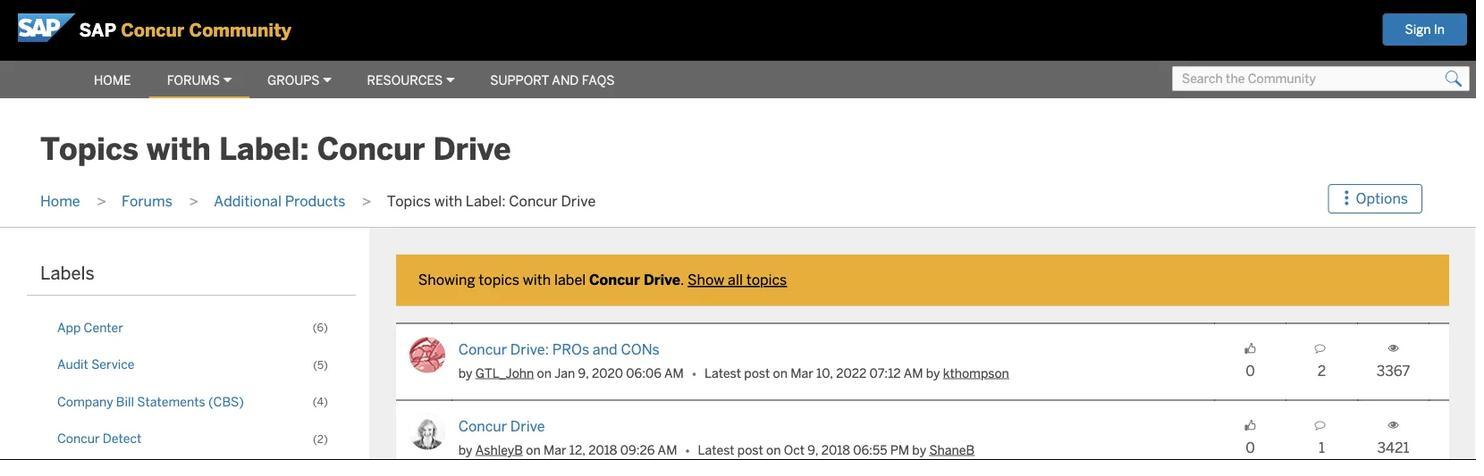 Task type: vqa. For each thing, say whether or not it's contained in the screenshot.
The Showing Topics With Label Intelligence . Show All Topics on the bottom of the page
no



Task type: describe. For each thing, give the bounding box(es) containing it.
(5)
[[313, 358, 328, 372]]

am for concur drive
[[658, 442, 678, 458]]

concur inside 'concur detect' link
[[57, 431, 100, 447]]

home for groups
[[94, 72, 131, 89]]

2 topics from the left
[[747, 271, 787, 290]]

support and faqs link
[[473, 64, 633, 97]]

concur up products
[[317, 130, 425, 169]]

company
[[57, 394, 113, 410]]

concur detect
[[57, 431, 142, 447]]

07:12
[[870, 365, 901, 381]]

additional products link
[[205, 192, 355, 210]]

sap image
[[18, 13, 76, 42]]

2
[[1318, 362, 1327, 380]]

on for by ashleyb on ‎mar 12, 2018 09:26 am
[[526, 442, 541, 458]]

additional
[[214, 192, 282, 210]]

0 vertical spatial topics with label: concur drive
[[40, 130, 511, 169]]

forums link for additional products
[[113, 192, 181, 210]]

pm
[[891, 442, 910, 458]]

by left the gtl_john link
[[459, 365, 473, 381]]

concur right label
[[589, 271, 640, 290]]

am right "07:12"
[[904, 365, 924, 381]]

(4)
[[313, 395, 328, 409]]

forums link for groups
[[149, 64, 250, 97]]

latest for concur drive
[[698, 442, 735, 458]]

drive down support
[[433, 130, 511, 169]]

detect
[[103, 431, 142, 447]]

showing topics with label concur drive . show all topics
[[418, 271, 787, 290]]

9, for 2020
[[578, 365, 589, 381]]

in
[[1434, 21, 1445, 38]]

concur drive: pros and cons
[[459, 341, 660, 359]]

company bill statements (cbs) link
[[45, 388, 338, 416]]

audit service
[[57, 357, 135, 373]]

kthompson link
[[944, 365, 1010, 381]]

center
[[84, 320, 123, 336]]

0 for 2
[[1246, 362, 1256, 380]]

bill
[[116, 394, 134, 410]]

06:06
[[626, 365, 662, 381]]

1
[[1319, 439, 1326, 457]]

pros
[[553, 341, 590, 359]]

resources
[[367, 72, 443, 89]]

3367
[[1377, 362, 1411, 380]]

‎mar for 10,
[[791, 365, 814, 381]]

support and faqs
[[490, 72, 615, 89]]

concur detect link
[[45, 425, 338, 454]]

by gtl_john on ‎jan 9, 2020 06:06 am
[[459, 365, 684, 381]]

ashleyb image
[[409, 415, 445, 450]]

shaneb link
[[930, 442, 975, 458]]

by left ashleyb
[[459, 442, 473, 458]]

on for latest post on ‎oct 9, 2018 06:55 pm by shaneb
[[767, 442, 781, 458]]

sap
[[79, 19, 116, 42]]

ashleyb link
[[476, 442, 523, 458]]

am for concur drive: pros and cons
[[665, 365, 684, 381]]

support
[[490, 72, 549, 89]]

0 horizontal spatial with
[[147, 130, 211, 169]]

ashleyb
[[476, 442, 523, 458]]

gtl_john image
[[409, 338, 445, 374]]

Search the Community text field
[[1173, 66, 1471, 91]]

concur up 'ashleyb' link
[[459, 418, 507, 436]]

labels heading
[[40, 262, 95, 285]]

drive up ashleyb
[[511, 418, 545, 436]]

concur up gtl_john
[[459, 341, 507, 359]]

2020
[[592, 365, 623, 381]]

home link for additional products
[[31, 192, 89, 210]]

forums for groups
[[167, 72, 220, 89]]

drive inside 'list'
[[561, 192, 596, 210]]

home link for groups
[[76, 64, 149, 97]]

2022
[[837, 365, 867, 381]]

label: inside 'list'
[[466, 192, 506, 210]]

drive left show
[[644, 271, 681, 290]]

shaneb
[[930, 442, 975, 458]]

and inside menu bar
[[552, 72, 579, 89]]

06:55
[[853, 442, 888, 458]]

forums for additional products
[[122, 192, 173, 210]]

faqs
[[582, 72, 615, 89]]

concur drive link
[[459, 418, 545, 436]]

2018 for 9,
[[822, 442, 851, 458]]

3421
[[1378, 439, 1410, 457]]

app center link
[[45, 314, 338, 342]]

kthompson
[[944, 365, 1010, 381]]

all
[[728, 271, 743, 290]]

audit service link
[[45, 351, 338, 379]]

drive:
[[511, 341, 549, 359]]



Task type: locate. For each thing, give the bounding box(es) containing it.
label:
[[219, 130, 309, 169], [466, 192, 506, 210]]

with inside 'list'
[[434, 192, 463, 210]]

latest
[[705, 365, 742, 381], [698, 442, 735, 458]]

1 vertical spatial with
[[434, 192, 463, 210]]

‎mar
[[791, 365, 814, 381], [544, 442, 567, 458]]

menu bar containing home
[[0, 60, 633, 98]]

9, for 2018
[[808, 442, 819, 458]]

on for latest post on ‎mar 10, 2022 07:12 am by kthompson
[[773, 365, 788, 381]]

groups
[[268, 72, 320, 89]]

1 vertical spatial ‎mar
[[544, 442, 567, 458]]

1 0 from the top
[[1246, 362, 1256, 380]]

2018 left '06:55'
[[822, 442, 851, 458]]

and left faqs
[[552, 72, 579, 89]]

forums inside 'list'
[[122, 192, 173, 210]]

0 vertical spatial ‎mar
[[791, 365, 814, 381]]

am right 06:06
[[665, 365, 684, 381]]

1 vertical spatial forums
[[122, 192, 173, 210]]

groups link
[[250, 64, 349, 97]]

1 vertical spatial forums link
[[113, 192, 181, 210]]

forums link
[[149, 64, 250, 97], [113, 192, 181, 210]]

1 vertical spatial post
[[738, 442, 764, 458]]

on
[[537, 365, 552, 381], [773, 365, 788, 381], [526, 442, 541, 458], [767, 442, 781, 458]]

topics
[[40, 130, 139, 169], [387, 192, 431, 210]]

None submit
[[1441, 66, 1468, 91]]

home link
[[76, 64, 149, 97], [31, 192, 89, 210]]

topics right showing
[[479, 271, 520, 290]]

1 horizontal spatial topics
[[387, 192, 431, 210]]

gtl_john
[[476, 365, 534, 381]]

0 vertical spatial and
[[552, 72, 579, 89]]

‎jan
[[555, 365, 575, 381]]

0 vertical spatial latest
[[705, 365, 742, 381]]

app
[[57, 320, 81, 336]]

home inside 'list'
[[40, 192, 80, 210]]

and up 2020
[[593, 341, 618, 359]]

1 vertical spatial topics with label: concur drive
[[387, 192, 596, 210]]

0 for 1
[[1246, 439, 1256, 457]]

10,
[[817, 365, 834, 381]]

latest left ‎oct
[[698, 442, 735, 458]]

app center
[[57, 320, 123, 336]]

0 vertical spatial with
[[147, 130, 211, 169]]

topics with label: concur drive inside 'list'
[[387, 192, 596, 210]]

0 horizontal spatial ‎mar
[[544, 442, 567, 458]]

on left 10,
[[773, 365, 788, 381]]

‎oct
[[784, 442, 805, 458]]

1 horizontal spatial home
[[94, 72, 131, 89]]

post
[[744, 365, 770, 381], [738, 442, 764, 458]]

2 horizontal spatial with
[[523, 271, 551, 290]]

on left ‎jan on the left of the page
[[537, 365, 552, 381]]

forums
[[167, 72, 220, 89], [122, 192, 173, 210]]

0 left 1
[[1246, 439, 1256, 457]]

and
[[552, 72, 579, 89], [593, 341, 618, 359]]

1 horizontal spatial label:
[[466, 192, 506, 210]]

latest post on ‎oct 9, 2018 06:55 pm by shaneb
[[698, 442, 975, 458]]

2018 right the 12,
[[589, 442, 618, 458]]

resources link
[[349, 64, 473, 97]]

additional products
[[214, 192, 346, 210]]

0 horizontal spatial label:
[[219, 130, 309, 169]]

.
[[681, 271, 685, 290]]

‎mar for 12,
[[544, 442, 567, 458]]

by ashleyb on ‎mar 12, 2018 09:26 am
[[459, 442, 678, 458]]

(2)
[[313, 433, 328, 446]]

with
[[147, 130, 211, 169], [434, 192, 463, 210], [523, 271, 551, 290]]

concur drive
[[459, 418, 545, 436]]

concur down company
[[57, 431, 100, 447]]

audit
[[57, 357, 88, 373]]

(6)
[[313, 321, 328, 335]]

‎mar left the 12,
[[544, 442, 567, 458]]

1 horizontal spatial 9,
[[808, 442, 819, 458]]

gtl_john link
[[476, 365, 534, 381]]

list containing app center
[[45, 314, 338, 454]]

on left ‎oct
[[767, 442, 781, 458]]

labels
[[40, 262, 95, 285]]

0 horizontal spatial topics
[[479, 271, 520, 290]]

post for concur drive
[[738, 442, 764, 458]]

9, right ‎jan on the left of the page
[[578, 365, 589, 381]]

forums inside menu bar
[[167, 72, 220, 89]]

1 horizontal spatial 2018
[[822, 442, 851, 458]]

1 vertical spatial and
[[593, 341, 618, 359]]

concur
[[121, 19, 184, 42], [317, 130, 425, 169], [509, 192, 558, 210], [589, 271, 640, 290], [459, 341, 507, 359], [459, 418, 507, 436], [57, 431, 100, 447]]

show all topics link
[[688, 271, 787, 290]]

latest right 06:06
[[705, 365, 742, 381]]

1 vertical spatial list
[[45, 314, 338, 454]]

label: up showing
[[466, 192, 506, 210]]

drive
[[433, 130, 511, 169], [561, 192, 596, 210], [644, 271, 681, 290], [511, 418, 545, 436]]

0 vertical spatial label:
[[219, 130, 309, 169]]

sign in link
[[1383, 13, 1468, 46]]

sign in
[[1406, 21, 1445, 38]]

home up labels heading
[[40, 192, 80, 210]]

by right the pm
[[913, 442, 927, 458]]

concur up label
[[509, 192, 558, 210]]

2018
[[589, 442, 618, 458], [822, 442, 851, 458]]

topics with label: concur drive
[[40, 130, 511, 169], [387, 192, 596, 210]]

post left ‎oct
[[738, 442, 764, 458]]

home link inside 'list'
[[31, 192, 89, 210]]

(cbs)
[[208, 394, 244, 410]]

topics inside 'list'
[[387, 192, 431, 210]]

label
[[555, 271, 586, 290]]

0
[[1246, 362, 1256, 380], [1246, 439, 1256, 457]]

menu bar
[[0, 60, 633, 98]]

latest for concur drive: pros and cons
[[705, 365, 742, 381]]

1 topics from the left
[[479, 271, 520, 290]]

0 left 2
[[1246, 362, 1256, 380]]

home
[[94, 72, 131, 89], [40, 192, 80, 210]]

topics
[[479, 271, 520, 290], [747, 271, 787, 290]]

2 vertical spatial with
[[523, 271, 551, 290]]

company bill statements (cbs)
[[57, 394, 244, 410]]

0 vertical spatial home
[[94, 72, 131, 89]]

statements
[[137, 394, 205, 410]]

1 vertical spatial latest
[[698, 442, 735, 458]]

1 2018 from the left
[[589, 442, 618, 458]]

9, right ‎oct
[[808, 442, 819, 458]]

home inside 'link'
[[94, 72, 131, 89]]

0 vertical spatial 0
[[1246, 362, 1256, 380]]

1 horizontal spatial topics
[[747, 271, 787, 290]]

products
[[285, 192, 346, 210]]

post left 10,
[[744, 365, 770, 381]]

home for additional products
[[40, 192, 80, 210]]

0 horizontal spatial and
[[552, 72, 579, 89]]

forums link inside 'list'
[[113, 192, 181, 210]]

‎mar left 10,
[[791, 365, 814, 381]]

list
[[31, 176, 1338, 227], [45, 314, 338, 454]]

0 vertical spatial forums link
[[149, 64, 250, 97]]

0 horizontal spatial topics
[[40, 130, 139, 169]]

by left kthompson "link"
[[926, 365, 941, 381]]

concur drive: pros and cons link
[[459, 341, 660, 359]]

1 vertical spatial 0
[[1246, 439, 1256, 457]]

0 horizontal spatial 9,
[[578, 365, 589, 381]]

showing
[[418, 271, 475, 290]]

2 2018 from the left
[[822, 442, 851, 458]]

on right 'ashleyb' link
[[526, 442, 541, 458]]

9,
[[578, 365, 589, 381], [808, 442, 819, 458]]

1 horizontal spatial with
[[434, 192, 463, 210]]

service
[[91, 357, 135, 373]]

0 vertical spatial forums
[[167, 72, 220, 89]]

home link down the sap
[[76, 64, 149, 97]]

1 vertical spatial home
[[40, 192, 80, 210]]

0 vertical spatial list
[[31, 176, 1338, 227]]

am right 09:26
[[658, 442, 678, 458]]

1 vertical spatial 9,
[[808, 442, 819, 458]]

am
[[665, 365, 684, 381], [904, 365, 924, 381], [658, 442, 678, 458]]

0 vertical spatial post
[[744, 365, 770, 381]]

1 vertical spatial label:
[[466, 192, 506, 210]]

1 vertical spatial topics
[[387, 192, 431, 210]]

topics right all
[[747, 271, 787, 290]]

0 vertical spatial topics
[[40, 130, 139, 169]]

09:26
[[621, 442, 655, 458]]

1 horizontal spatial ‎mar
[[791, 365, 814, 381]]

concur right the sap
[[121, 19, 184, 42]]

community
[[189, 19, 292, 42]]

1 horizontal spatial and
[[593, 341, 618, 359]]

post for concur drive: pros and cons
[[744, 365, 770, 381]]

sap concur community
[[79, 19, 292, 42]]

2 0 from the top
[[1246, 439, 1256, 457]]

0 horizontal spatial home
[[40, 192, 80, 210]]

list containing home
[[31, 176, 1338, 227]]

1 vertical spatial home link
[[31, 192, 89, 210]]

home link up labels heading
[[31, 192, 89, 210]]

home down the sap
[[94, 72, 131, 89]]

2018 for 12,
[[589, 442, 618, 458]]

latest post on ‎mar 10, 2022 07:12 am by kthompson
[[705, 365, 1010, 381]]

drive up label
[[561, 192, 596, 210]]

0 vertical spatial 9,
[[578, 365, 589, 381]]

sign
[[1406, 21, 1432, 38]]

on for by gtl_john on ‎jan 9, 2020 06:06 am
[[537, 365, 552, 381]]

0 vertical spatial home link
[[76, 64, 149, 97]]

cons
[[621, 341, 660, 359]]

show
[[688, 271, 725, 290]]

0 horizontal spatial 2018
[[589, 442, 618, 458]]

12,
[[570, 442, 586, 458]]

label: up additional products in the left top of the page
[[219, 130, 309, 169]]



